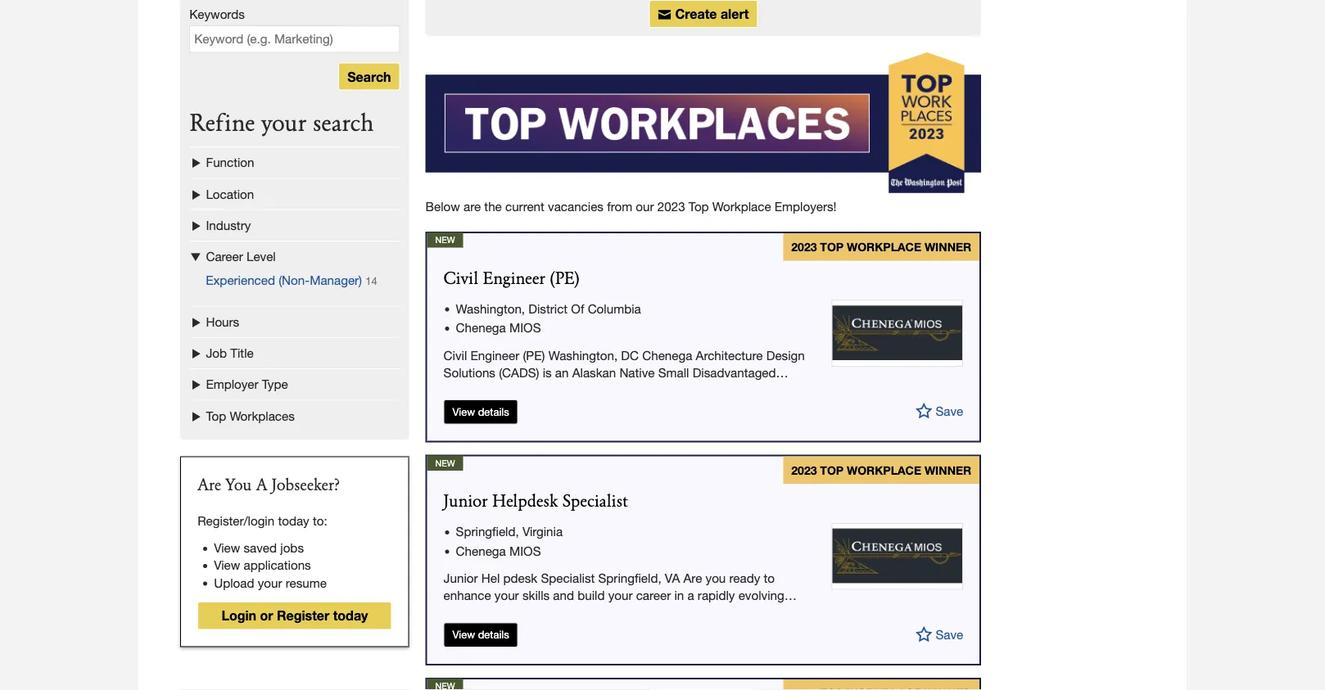 Task type: describe. For each thing, give the bounding box(es) containing it.
a inside civil engineer (pe) washington, dc chenega architecture design solutions (cads) is an alaskan native small disadvantaged business, a wholly owned s...
[[501, 383, 508, 397]]

design
[[766, 348, 805, 362]]

chenega inside washington, district of columbia chenega mios
[[456, 321, 506, 335]]

washington, district of columbia chenega mios
[[456, 301, 641, 335]]

career
[[636, 589, 671, 603]]

your up the climate?
[[494, 589, 519, 603]]

civil engineer (pe)
[[444, 270, 579, 288]]

view down business at left bottom
[[453, 629, 475, 641]]

keywords
[[189, 7, 245, 21]]

mios inside washington, district of columbia chenega mios
[[509, 321, 541, 335]]

login or register today link
[[198, 602, 392, 630]]

springfield, virginia chenega mios
[[456, 525, 563, 558]]

native
[[619, 365, 655, 380]]

view down register/login
[[214, 541, 240, 555]]

hours button
[[189, 306, 400, 337]]

washington, inside washington, district of columbia chenega mios
[[456, 301, 525, 316]]

before image for job title
[[189, 346, 206, 360]]

(pe) for civil engineer (pe) washington, dc chenega architecture design solutions (cads) is an alaskan native small disadvantaged business, a wholly owned s...
[[523, 348, 545, 362]]

an
[[555, 365, 569, 380]]

create alert
[[675, 6, 749, 22]]

engineer for civil engineer (pe) washington, dc chenega architecture design solutions (cads) is an alaskan native small disadvantaged business, a wholly owned s...
[[470, 348, 519, 362]]

to
[[764, 571, 775, 585]]

0 vertical spatial are
[[198, 478, 221, 494]]

add to shortlist image for (pe)
[[916, 401, 932, 420]]

save button for civil engineer (pe)
[[916, 401, 963, 420]]

before image for career level
[[189, 249, 206, 264]]

to:
[[313, 513, 327, 528]]

save for civil engineer (pe)
[[936, 404, 963, 419]]

va
[[665, 571, 680, 585]]

details for helpdesk
[[478, 629, 509, 641]]

details for engineer
[[478, 405, 509, 418]]

chenega inside civil engineer (pe) washington, dc chenega architecture design solutions (cads) is an alaskan native small disadvantaged business, a wholly owned s...
[[642, 348, 692, 362]]

2 vertical spatial are
[[547, 606, 566, 620]]

are you a jobseeker?
[[198, 478, 340, 494]]

resume
[[286, 576, 327, 590]]

job title
[[206, 346, 254, 360]]

2023
[[657, 199, 685, 213]]

employer
[[206, 377, 258, 392]]

civil engineer (pe) washington, dc chenega architecture design solutions (cads) is an alaskan native small disadvantaged business, a wholly owned s...
[[444, 348, 805, 397]]

virginia
[[522, 525, 563, 539]]

experienced
[[206, 273, 275, 288]]

you
[[226, 478, 252, 494]]

you
[[706, 571, 726, 585]]

job title button
[[189, 337, 400, 369]]

workplace
[[712, 199, 771, 213]]

view details for junior
[[453, 629, 509, 641]]

chenega mios logo image for junior helpdesk specialist
[[832, 523, 963, 590]]

job
[[206, 346, 227, 360]]

search
[[313, 112, 374, 137]]

career level button
[[189, 241, 400, 272]]

dc
[[621, 348, 639, 362]]

save button for junior helpdesk specialist
[[916, 624, 963, 643]]

upload
[[214, 576, 254, 590]]

workplaces
[[230, 409, 295, 423]]

or
[[260, 608, 273, 624]]

enhance
[[444, 589, 491, 603]]

(cads)
[[499, 365, 539, 380]]

industry button
[[189, 209, 400, 241]]

pdesk
[[503, 571, 537, 585]]

1 horizontal spatial today
[[333, 608, 368, 624]]

new for junior helpdesk specialist
[[435, 458, 455, 468]]

disadvantaged
[[693, 365, 776, 380]]

alert
[[721, 6, 749, 22]]

junior hel pdesk specialist springfield, va are you ready to enhance your skills and build your career in a rapidly evolving business climate? are ...
[[444, 571, 784, 620]]

your right build
[[608, 589, 633, 603]]

top inside dropdown button
[[206, 409, 226, 423]]

location
[[206, 187, 254, 201]]

business
[[444, 606, 493, 620]]

s...
[[591, 383, 607, 397]]

create alert link
[[649, 0, 758, 28]]

climate?
[[496, 606, 543, 620]]

view details link for civil
[[444, 400, 518, 424]]

manager)
[[310, 273, 362, 288]]

employer type button
[[189, 369, 400, 400]]

(pe) for civil engineer (pe)
[[550, 270, 579, 288]]

civil engineer (pe) link
[[444, 270, 579, 288]]

experienced (non-manager) 14
[[206, 273, 377, 288]]

register/login
[[198, 513, 275, 528]]

level
[[246, 249, 276, 264]]

architecture
[[696, 348, 763, 362]]

in
[[674, 589, 684, 603]]

and
[[553, 589, 574, 603]]

employer type
[[206, 377, 288, 392]]

solutions
[[444, 365, 495, 380]]

owned
[[550, 383, 587, 397]]

junior helpdesk specialist link
[[444, 494, 628, 511]]

civil for civil engineer (pe)
[[444, 270, 478, 288]]

before image for industry
[[189, 218, 206, 232]]

vacancies
[[548, 199, 603, 213]]

create
[[675, 6, 717, 22]]

small
[[658, 365, 689, 380]]

career
[[206, 249, 243, 264]]

current
[[505, 199, 544, 213]]

springfield, inside springfield, virginia chenega mios
[[456, 525, 519, 539]]

location button
[[189, 178, 400, 209]]

employers!
[[775, 199, 837, 213]]

topworkplace browse banner image
[[426, 53, 981, 193]]

title
[[230, 346, 254, 360]]

save for junior helpdesk specialist
[[936, 627, 963, 642]]

evolving
[[738, 589, 784, 603]]



Task type: locate. For each thing, give the bounding box(es) containing it.
build
[[577, 589, 605, 603]]

helpdesk
[[492, 494, 558, 511]]

view details link down business at left bottom
[[444, 623, 518, 648]]

before image for employer type
[[189, 377, 206, 392]]

1 vertical spatial junior
[[444, 571, 478, 585]]

today
[[278, 513, 309, 528], [333, 608, 368, 624]]

details down business,
[[478, 405, 509, 418]]

before image for hours
[[189, 314, 206, 329]]

your inside view saved jobs view applications upload your resume
[[258, 576, 282, 590]]

washington, up alaskan on the bottom of the page
[[548, 348, 618, 362]]

top workplaces
[[206, 409, 295, 423]]

1 horizontal spatial top
[[689, 199, 709, 213]]

top
[[689, 199, 709, 213], [206, 409, 226, 423]]

of
[[571, 301, 584, 316]]

view up upload
[[214, 558, 240, 573]]

0 vertical spatial add to shortlist image
[[916, 401, 932, 420]]

1 vertical spatial save button
[[916, 624, 963, 643]]

1 before image from the top
[[189, 218, 206, 232]]

wholly
[[511, 383, 546, 397]]

our
[[636, 199, 654, 213]]

before image for function
[[189, 155, 206, 170]]

2 chenega mios logo image from the top
[[832, 523, 963, 590]]

0 vertical spatial a
[[501, 383, 508, 397]]

before image inside hours dropdown button
[[189, 314, 206, 329]]

junior for junior helpdesk specialist
[[444, 494, 488, 511]]

mios down the virginia
[[509, 544, 541, 558]]

2 before image from the top
[[189, 187, 206, 201]]

are left you
[[198, 478, 221, 494]]

type
[[262, 377, 288, 392]]

0 vertical spatial details
[[478, 405, 509, 418]]

0 vertical spatial springfield,
[[456, 525, 519, 539]]

1 vertical spatial today
[[333, 608, 368, 624]]

ready
[[729, 571, 760, 585]]

1 horizontal spatial are
[[547, 606, 566, 620]]

specialist up and
[[541, 571, 595, 585]]

before image for location
[[189, 187, 206, 201]]

1 vertical spatial view details link
[[444, 623, 518, 648]]

1 vertical spatial mios
[[509, 544, 541, 558]]

today left to:
[[278, 513, 309, 528]]

2 view details link from the top
[[444, 623, 518, 648]]

function button
[[189, 147, 400, 178]]

1 view details from the top
[[453, 405, 509, 418]]

login
[[221, 608, 256, 624]]

chenega mios logo image for civil engineer (pe)
[[832, 300, 963, 367]]

junior helpdesk specialist
[[444, 494, 628, 511]]

2 add to shortlist image from the top
[[916, 624, 932, 643]]

view details down business,
[[453, 405, 509, 418]]

before image down employer
[[189, 409, 206, 423]]

4 before image from the top
[[189, 314, 206, 329]]

1 chenega mios logo image from the top
[[832, 300, 963, 367]]

mios
[[509, 321, 541, 335], [509, 544, 541, 558]]

1 vertical spatial specialist
[[541, 571, 595, 585]]

0 vertical spatial before image
[[189, 218, 206, 232]]

register
[[277, 608, 329, 624]]

rapidly
[[698, 589, 735, 603]]

(non-
[[279, 273, 310, 288]]

a
[[256, 478, 267, 494]]

view details link down business,
[[444, 400, 518, 424]]

mios inside springfield, virginia chenega mios
[[509, 544, 541, 558]]

5 before image from the top
[[189, 377, 206, 392]]

civil
[[444, 270, 478, 288], [444, 348, 467, 362]]

chenega up "hel"
[[456, 544, 506, 558]]

details down business at left bottom
[[478, 629, 509, 641]]

save
[[936, 404, 963, 419], [936, 627, 963, 642]]

0 vertical spatial new
[[435, 235, 455, 245]]

before image
[[189, 155, 206, 170], [189, 187, 206, 201], [189, 249, 206, 264], [189, 314, 206, 329], [189, 377, 206, 392], [189, 409, 206, 423]]

1 before image from the top
[[189, 155, 206, 170]]

0 vertical spatial washington,
[[456, 301, 525, 316]]

2 before image from the top
[[189, 346, 206, 360]]

jobseeker?
[[272, 478, 340, 494]]

before image up industry
[[189, 187, 206, 201]]

2 vertical spatial chenega
[[456, 544, 506, 558]]

from
[[607, 199, 632, 213]]

0 vertical spatial chenega mios logo image
[[832, 300, 963, 367]]

career level
[[206, 249, 276, 264]]

0 horizontal spatial a
[[501, 383, 508, 397]]

below
[[426, 199, 460, 213]]

view details link for junior
[[444, 623, 518, 648]]

junior inside junior hel pdesk specialist springfield, va are you ready to enhance your skills and build your career in a rapidly evolving business climate? are ...
[[444, 571, 478, 585]]

1 junior from the top
[[444, 494, 488, 511]]

1 vertical spatial civil
[[444, 348, 467, 362]]

before image inside top workplaces dropdown button
[[189, 409, 206, 423]]

1 civil from the top
[[444, 270, 478, 288]]

before image inside employer type dropdown button
[[189, 377, 206, 392]]

specialist inside junior hel pdesk specialist springfield, va are you ready to enhance your skills and build your career in a rapidly evolving business climate? are ...
[[541, 571, 595, 585]]

new down below
[[435, 235, 455, 245]]

2 save button from the top
[[916, 624, 963, 643]]

before image inside location dropdown button
[[189, 187, 206, 201]]

0 vertical spatial view details link
[[444, 400, 518, 424]]

1 details from the top
[[478, 405, 509, 418]]

2 view details from the top
[[453, 629, 509, 641]]

is
[[543, 365, 552, 380]]

(pe) up of
[[550, 270, 579, 288]]

1 new from the top
[[435, 235, 455, 245]]

0 vertical spatial today
[[278, 513, 309, 528]]

2 horizontal spatial are
[[683, 571, 702, 585]]

today right register
[[333, 608, 368, 624]]

1 save button from the top
[[916, 401, 963, 420]]

engineer up (cads) at bottom
[[470, 348, 519, 362]]

top right '2023'
[[689, 199, 709, 213]]

0 vertical spatial civil
[[444, 270, 478, 288]]

a right in
[[687, 589, 694, 603]]

2 details from the top
[[478, 629, 509, 641]]

0 vertical spatial junior
[[444, 494, 488, 511]]

2 new from the top
[[435, 458, 455, 468]]

before image inside career level dropdown button
[[189, 249, 206, 264]]

civil up solutions
[[444, 348, 467, 362]]

0 vertical spatial save button
[[916, 401, 963, 420]]

before image inside industry dropdown button
[[189, 218, 206, 232]]

0 horizontal spatial are
[[198, 478, 221, 494]]

are right the va
[[683, 571, 702, 585]]

add to shortlist image for specialist
[[916, 624, 932, 643]]

register/login today to:
[[198, 513, 327, 528]]

business,
[[444, 383, 497, 397]]

before image up career
[[189, 218, 206, 232]]

a down (cads) at bottom
[[501, 383, 508, 397]]

view details link
[[444, 400, 518, 424], [444, 623, 518, 648]]

before image up "job"
[[189, 314, 206, 329]]

springfield, up "hel"
[[456, 525, 519, 539]]

civil for civil engineer (pe) washington, dc chenega architecture design solutions (cads) is an alaskan native small disadvantaged business, a wholly owned s...
[[444, 348, 467, 362]]

the
[[484, 199, 502, 213]]

2 junior from the top
[[444, 571, 478, 585]]

0 vertical spatial top
[[689, 199, 709, 213]]

0 vertical spatial view details
[[453, 405, 509, 418]]

chenega mios logo image
[[832, 300, 963, 367], [832, 523, 963, 590]]

district
[[528, 301, 568, 316]]

2 mios from the top
[[509, 544, 541, 558]]

2 civil from the top
[[444, 348, 467, 362]]

junior up springfield, virginia chenega mios at the bottom left
[[444, 494, 488, 511]]

details
[[478, 405, 509, 418], [478, 629, 509, 641]]

a inside junior hel pdesk specialist springfield, va are you ready to enhance your skills and build your career in a rapidly evolving business climate? are ...
[[687, 589, 694, 603]]

mios down district
[[509, 321, 541, 335]]

(pe) up is
[[523, 348, 545, 362]]

hours
[[206, 314, 239, 329]]

1 horizontal spatial springfield,
[[598, 571, 661, 585]]

washington, inside civil engineer (pe) washington, dc chenega architecture design solutions (cads) is an alaskan native small disadvantaged business, a wholly owned s...
[[548, 348, 618, 362]]

view
[[453, 405, 475, 418], [214, 541, 240, 555], [214, 558, 240, 573], [453, 629, 475, 641]]

junior for junior hel pdesk specialist springfield, va are you ready to enhance your skills and build your career in a rapidly evolving business climate? are ...
[[444, 571, 478, 585]]

0 vertical spatial engineer
[[483, 270, 545, 288]]

chenega inside springfield, virginia chenega mios
[[456, 544, 506, 558]]

0 horizontal spatial washington,
[[456, 301, 525, 316]]

view details down business at left bottom
[[453, 629, 509, 641]]

junior up enhance
[[444, 571, 478, 585]]

0 vertical spatial specialist
[[563, 494, 628, 511]]

skills
[[522, 589, 550, 603]]

below are the current vacancies from our 2023 top workplace employers!
[[426, 199, 837, 213]]

before image inside the function dropdown button
[[189, 155, 206, 170]]

(pe) inside civil engineer (pe) washington, dc chenega architecture design solutions (cads) is an alaskan native small disadvantaged business, a wholly owned s...
[[523, 348, 545, 362]]

1 vertical spatial add to shortlist image
[[916, 624, 932, 643]]

3 before image from the top
[[189, 249, 206, 264]]

are
[[464, 199, 481, 213]]

1 vertical spatial before image
[[189, 346, 206, 360]]

engineer for civil engineer (pe)
[[483, 270, 545, 288]]

chenega up the small
[[642, 348, 692, 362]]

before image
[[189, 218, 206, 232], [189, 346, 206, 360]]

alaskan
[[572, 365, 616, 380]]

0 horizontal spatial today
[[278, 513, 309, 528]]

1 vertical spatial view details
[[453, 629, 509, 641]]

new for civil engineer (pe)
[[435, 235, 455, 245]]

1 vertical spatial save
[[936, 627, 963, 642]]

0 vertical spatial (pe)
[[550, 270, 579, 288]]

washington, down civil engineer (pe) link
[[456, 301, 525, 316]]

saved
[[244, 541, 277, 555]]

civil inside civil engineer (pe) washington, dc chenega architecture design solutions (cads) is an alaskan native small disadvantaged business, a wholly owned s...
[[444, 348, 467, 362]]

...
[[569, 606, 579, 620]]

hel
[[481, 571, 500, 585]]

1 vertical spatial chenega mios logo image
[[832, 523, 963, 590]]

washington,
[[456, 301, 525, 316], [548, 348, 618, 362]]

1 vertical spatial new
[[435, 458, 455, 468]]

before image down industry
[[189, 249, 206, 264]]

1 vertical spatial details
[[478, 629, 509, 641]]

add to shortlist image
[[916, 401, 932, 420], [916, 624, 932, 643]]

1 vertical spatial are
[[683, 571, 702, 585]]

2 save from the top
[[936, 627, 963, 642]]

login or register today
[[221, 608, 368, 624]]

None submit
[[338, 62, 400, 91]]

your down applications
[[258, 576, 282, 590]]

0 vertical spatial chenega
[[456, 321, 506, 335]]

0 horizontal spatial top
[[206, 409, 226, 423]]

columbia
[[588, 301, 641, 316]]

view details
[[453, 405, 509, 418], [453, 629, 509, 641]]

1 vertical spatial (pe)
[[523, 348, 545, 362]]

engineer up district
[[483, 270, 545, 288]]

chenega up solutions
[[456, 321, 506, 335]]

top down employer
[[206, 409, 226, 423]]

function
[[206, 155, 254, 170]]

1 add to shortlist image from the top
[[916, 401, 932, 420]]

1 vertical spatial a
[[687, 589, 694, 603]]

engineer inside civil engineer (pe) washington, dc chenega architecture design solutions (cads) is an alaskan native small disadvantaged business, a wholly owned s...
[[470, 348, 519, 362]]

6 before image from the top
[[189, 409, 206, 423]]

before image down hours
[[189, 346, 206, 360]]

0 vertical spatial save
[[936, 404, 963, 419]]

view saved jobs view applications upload your resume
[[214, 541, 327, 590]]

before image down "job"
[[189, 377, 206, 392]]

1 vertical spatial springfield,
[[598, 571, 661, 585]]

applications
[[244, 558, 311, 573]]

springfield, inside junior hel pdesk specialist springfield, va are you ready to enhance your skills and build your career in a rapidly evolving business climate? are ...
[[598, 571, 661, 585]]

1 vertical spatial washington,
[[548, 348, 618, 362]]

are left ...
[[547, 606, 566, 620]]

refine your search
[[189, 112, 374, 137]]

before image for top workplaces
[[189, 409, 206, 423]]

your up the function dropdown button
[[261, 112, 306, 137]]

1 vertical spatial chenega
[[642, 348, 692, 362]]

0 horizontal spatial springfield,
[[456, 525, 519, 539]]

0 vertical spatial mios
[[509, 321, 541, 335]]

1 mios from the top
[[509, 321, 541, 335]]

1 horizontal spatial a
[[687, 589, 694, 603]]

before image inside 'job title' "dropdown button"
[[189, 346, 206, 360]]

1 vertical spatial top
[[206, 409, 226, 423]]

before image up location
[[189, 155, 206, 170]]

view details for civil
[[453, 405, 509, 418]]

specialist up the virginia
[[563, 494, 628, 511]]

refine
[[189, 112, 255, 137]]

engineer
[[483, 270, 545, 288], [470, 348, 519, 362]]

new down business,
[[435, 458, 455, 468]]

1 horizontal spatial washington,
[[548, 348, 618, 362]]

1 save from the top
[[936, 404, 963, 419]]

0 horizontal spatial (pe)
[[523, 348, 545, 362]]

1 view details link from the top
[[444, 400, 518, 424]]

industry
[[206, 218, 251, 232]]

civil down the are
[[444, 270, 478, 288]]

1 vertical spatial engineer
[[470, 348, 519, 362]]

view down business,
[[453, 405, 475, 418]]

save button
[[916, 401, 963, 420], [916, 624, 963, 643]]

specialist
[[563, 494, 628, 511], [541, 571, 595, 585]]

Keywords text field
[[189, 25, 400, 53]]

1 horizontal spatial (pe)
[[550, 270, 579, 288]]

springfield, up career
[[598, 571, 661, 585]]

jobs
[[280, 541, 304, 555]]



Task type: vqa. For each thing, say whether or not it's contained in the screenshot.
middle Are
yes



